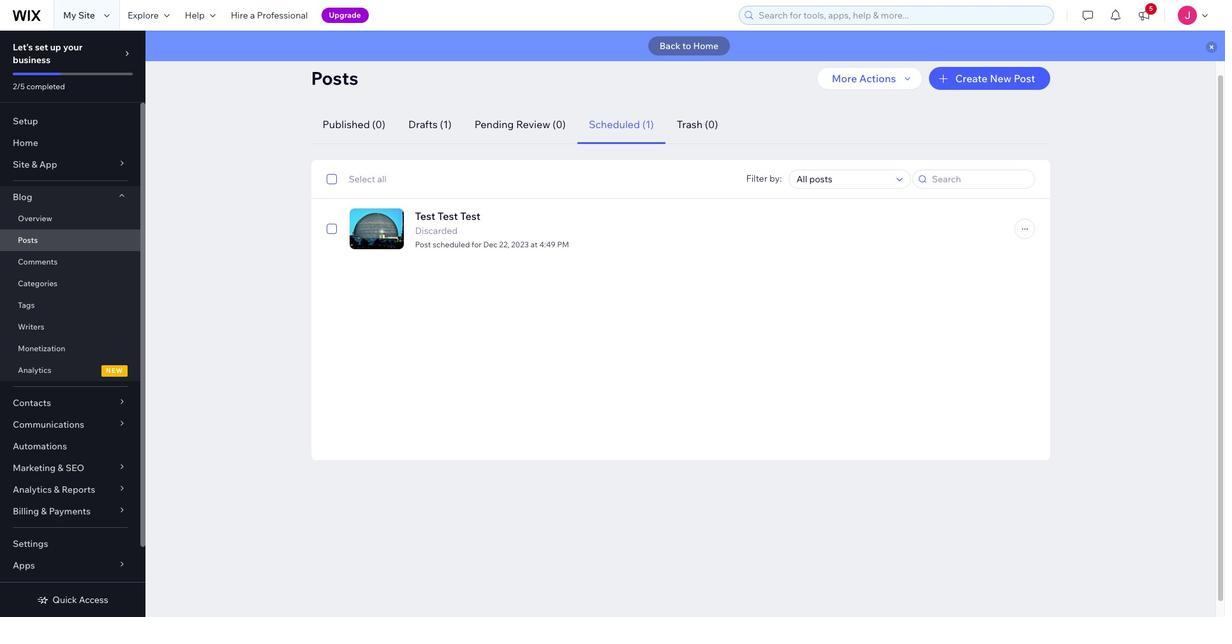 Task type: describe. For each thing, give the bounding box(es) containing it.
actions
[[860, 72, 896, 85]]

more actions button
[[817, 67, 923, 90]]

a
[[250, 10, 255, 21]]

marketing
[[13, 463, 56, 474]]

writers link
[[0, 317, 140, 338]]

categories link
[[0, 273, 140, 295]]

reports
[[62, 484, 95, 496]]

at
[[531, 240, 538, 250]]

tab list containing published (0)
[[311, 105, 1035, 144]]

trash (0) button
[[666, 105, 730, 144]]

access
[[79, 595, 108, 606]]

home inside the back to home button
[[693, 40, 719, 52]]

Search field
[[928, 170, 1030, 188]]

test test test discarded post scheduled for dec 22, 2023 at 4:49 pm
[[415, 210, 569, 250]]

home link
[[0, 132, 140, 154]]

posts link
[[0, 230, 140, 251]]

upgrade
[[329, 10, 361, 20]]

& for analytics
[[54, 484, 60, 496]]

quick access
[[53, 595, 108, 606]]

billing
[[13, 506, 39, 518]]

comments link
[[0, 251, 140, 273]]

professional
[[257, 10, 308, 21]]

filter by:
[[746, 173, 782, 185]]

set
[[35, 41, 48, 53]]

quick access button
[[37, 595, 108, 606]]

analytics for analytics
[[18, 366, 51, 375]]

tags
[[18, 301, 35, 310]]

select all
[[349, 174, 387, 185]]

drafts
[[408, 118, 438, 131]]

scheduled
[[589, 118, 640, 131]]

setup link
[[0, 110, 140, 132]]

overview link
[[0, 208, 140, 230]]

site inside dropdown button
[[13, 159, 30, 170]]

cms
[[13, 582, 33, 594]]

(0) for published (0)
[[372, 118, 385, 131]]

posts inside sidebar element
[[18, 236, 38, 245]]

help
[[185, 10, 205, 21]]

let's set up your business
[[13, 41, 83, 66]]

settings
[[13, 539, 48, 550]]

communications
[[13, 419, 84, 431]]

scheduled
[[433, 240, 470, 250]]

tags link
[[0, 295, 140, 317]]

billing & payments button
[[0, 501, 140, 523]]

create new post button
[[929, 67, 1050, 90]]

22,
[[499, 240, 509, 250]]

help button
[[177, 0, 223, 31]]

back
[[660, 40, 681, 52]]

published (0)
[[323, 118, 385, 131]]

5 button
[[1130, 0, 1158, 31]]

comments
[[18, 257, 58, 267]]

& for site
[[32, 159, 37, 170]]

let's
[[13, 41, 33, 53]]

analytics & reports
[[13, 484, 95, 496]]

marketing & seo button
[[0, 458, 140, 479]]

Search for tools, apps, help & more... field
[[755, 6, 1050, 24]]

discarded
[[415, 225, 458, 237]]

drafts (1)
[[408, 118, 452, 131]]

hire
[[231, 10, 248, 21]]

1 test from the left
[[415, 210, 435, 223]]

pending review (0)
[[475, 118, 566, 131]]

(0) for trash (0)
[[705, 118, 718, 131]]

my site
[[63, 10, 95, 21]]

5
[[1149, 4, 1153, 13]]

new
[[990, 72, 1012, 85]]

writers
[[18, 322, 44, 332]]

create new post
[[956, 72, 1035, 85]]



Task type: vqa. For each thing, say whether or not it's contained in the screenshot.
Let's
yes



Task type: locate. For each thing, give the bounding box(es) containing it.
apps
[[13, 560, 35, 572]]

back to home
[[660, 40, 719, 52]]

analytics down monetization
[[18, 366, 51, 375]]

hire a professional link
[[223, 0, 316, 31]]

(0) right 'review'
[[553, 118, 566, 131]]

explore
[[128, 10, 159, 21]]

posts
[[311, 67, 358, 89], [18, 236, 38, 245]]

Select all checkbox
[[326, 172, 387, 187]]

home down setup
[[13, 137, 38, 149]]

select
[[349, 174, 375, 185]]

for
[[472, 240, 482, 250]]

0 horizontal spatial (0)
[[372, 118, 385, 131]]

& inside dropdown button
[[32, 159, 37, 170]]

& left app
[[32, 159, 37, 170]]

None field
[[793, 170, 893, 188]]

more actions
[[832, 72, 896, 85]]

payments
[[49, 506, 91, 518]]

trash
[[677, 118, 703, 131]]

settings link
[[0, 534, 140, 555]]

dec
[[483, 240, 498, 250]]

home right "to"
[[693, 40, 719, 52]]

business
[[13, 54, 51, 66]]

sidebar element
[[0, 31, 146, 618]]

test
[[415, 210, 435, 223], [438, 210, 458, 223], [460, 210, 481, 223]]

marketing & seo
[[13, 463, 84, 474]]

back to home alert
[[146, 31, 1225, 61]]

quick
[[53, 595, 77, 606]]

app
[[39, 159, 57, 170]]

pm
[[557, 240, 569, 250]]

& for marketing
[[58, 463, 64, 474]]

1 vertical spatial post
[[415, 240, 431, 250]]

0 vertical spatial home
[[693, 40, 719, 52]]

communications button
[[0, 414, 140, 436]]

by:
[[770, 173, 782, 185]]

published
[[323, 118, 370, 131]]

& left seo
[[58, 463, 64, 474]]

new
[[106, 367, 123, 375]]

0 horizontal spatial post
[[415, 240, 431, 250]]

blog button
[[0, 186, 140, 208]]

contacts
[[13, 398, 51, 409]]

back to home button
[[648, 36, 730, 56]]

automations
[[13, 441, 67, 452]]

1 horizontal spatial (0)
[[553, 118, 566, 131]]

& right billing
[[41, 506, 47, 518]]

my
[[63, 10, 76, 21]]

(1) for drafts (1)
[[440, 118, 452, 131]]

analytics & reports button
[[0, 479, 140, 501]]

1 horizontal spatial (1)
[[643, 118, 654, 131]]

1 vertical spatial posts
[[18, 236, 38, 245]]

to
[[683, 40, 691, 52]]

(0)
[[372, 118, 385, 131], [553, 118, 566, 131], [705, 118, 718, 131]]

completed
[[27, 82, 65, 91]]

0 vertical spatial post
[[1014, 72, 1035, 85]]

blog
[[13, 191, 32, 203]]

more
[[832, 72, 857, 85]]

0 horizontal spatial home
[[13, 137, 38, 149]]

automations link
[[0, 436, 140, 458]]

posts down overview
[[18, 236, 38, 245]]

contacts button
[[0, 393, 140, 414]]

scheduled (1) button
[[577, 105, 666, 144]]

(0) right published on the top of page
[[372, 118, 385, 131]]

site
[[78, 10, 95, 21], [13, 159, 30, 170]]

upgrade button
[[321, 8, 369, 23]]

1 horizontal spatial site
[[78, 10, 95, 21]]

0 vertical spatial analytics
[[18, 366, 51, 375]]

(1) for scheduled (1)
[[643, 118, 654, 131]]

(1) right drafts in the top of the page
[[440, 118, 452, 131]]

& left reports
[[54, 484, 60, 496]]

1 horizontal spatial home
[[693, 40, 719, 52]]

2/5 completed
[[13, 82, 65, 91]]

your
[[63, 41, 83, 53]]

2 (0) from the left
[[553, 118, 566, 131]]

post inside test test test discarded post scheduled for dec 22, 2023 at 4:49 pm
[[415, 240, 431, 250]]

1 horizontal spatial posts
[[311, 67, 358, 89]]

post
[[1014, 72, 1035, 85], [415, 240, 431, 250]]

0 horizontal spatial (1)
[[440, 118, 452, 131]]

create
[[956, 72, 988, 85]]

up
[[50, 41, 61, 53]]

home
[[693, 40, 719, 52], [13, 137, 38, 149]]

2/5
[[13, 82, 25, 91]]

site left app
[[13, 159, 30, 170]]

(1) inside scheduled (1) 'button'
[[643, 118, 654, 131]]

& for billing
[[41, 506, 47, 518]]

apps button
[[0, 555, 140, 577]]

0 horizontal spatial test
[[415, 210, 435, 223]]

analytics
[[18, 366, 51, 375], [13, 484, 52, 496]]

2 (1) from the left
[[643, 118, 654, 131]]

drafts (1) button
[[397, 105, 463, 144]]

0 horizontal spatial posts
[[18, 236, 38, 245]]

None checkbox
[[326, 221, 337, 237]]

0 vertical spatial posts
[[311, 67, 358, 89]]

1 (0) from the left
[[372, 118, 385, 131]]

1 (1) from the left
[[440, 118, 452, 131]]

monetization link
[[0, 338, 140, 360]]

cms link
[[0, 577, 140, 599]]

tab list
[[311, 105, 1035, 144]]

all
[[377, 174, 387, 185]]

analytics inside popup button
[[13, 484, 52, 496]]

scheduled (1)
[[589, 118, 654, 131]]

pending review (0) button
[[463, 105, 577, 144]]

0 vertical spatial site
[[78, 10, 95, 21]]

(0) right the trash
[[705, 118, 718, 131]]

overview
[[18, 214, 52, 223]]

2023
[[511, 240, 529, 250]]

published (0) button
[[311, 105, 397, 144]]

setup
[[13, 116, 38, 127]]

analytics down marketing
[[13, 484, 52, 496]]

site right the my
[[78, 10, 95, 21]]

pending
[[475, 118, 514, 131]]

filter
[[746, 173, 768, 185]]

0 horizontal spatial site
[[13, 159, 30, 170]]

3 (0) from the left
[[705, 118, 718, 131]]

analytics for analytics & reports
[[13, 484, 52, 496]]

post down discarded
[[415, 240, 431, 250]]

seo
[[66, 463, 84, 474]]

categories
[[18, 279, 58, 288]]

1 horizontal spatial test
[[438, 210, 458, 223]]

2 horizontal spatial test
[[460, 210, 481, 223]]

post inside button
[[1014, 72, 1035, 85]]

(1) inside drafts (1) button
[[440, 118, 452, 131]]

home inside 'home' link
[[13, 137, 38, 149]]

post right new
[[1014, 72, 1035, 85]]

1 horizontal spatial post
[[1014, 72, 1035, 85]]

4:49
[[539, 240, 556, 250]]

site & app
[[13, 159, 57, 170]]

2 horizontal spatial (0)
[[705, 118, 718, 131]]

posts up published on the top of page
[[311, 67, 358, 89]]

1 vertical spatial analytics
[[13, 484, 52, 496]]

1 vertical spatial site
[[13, 159, 30, 170]]

trash (0)
[[677, 118, 718, 131]]

monetization
[[18, 344, 65, 354]]

2 test from the left
[[438, 210, 458, 223]]

3 test from the left
[[460, 210, 481, 223]]

(1) right scheduled
[[643, 118, 654, 131]]

1 vertical spatial home
[[13, 137, 38, 149]]



